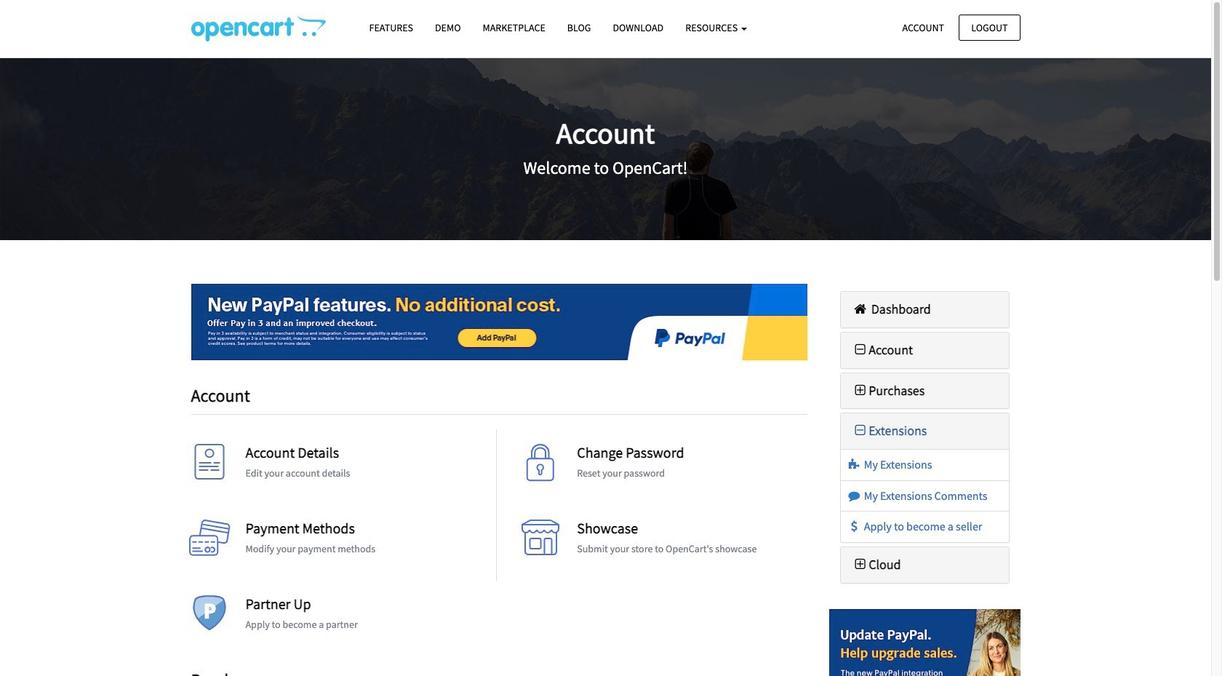 Task type: describe. For each thing, give the bounding box(es) containing it.
usd image
[[847, 521, 862, 532]]

1 plus square o image from the top
[[852, 384, 869, 397]]

showcase image
[[519, 519, 563, 563]]

account image
[[187, 444, 231, 488]]

puzzle piece image
[[847, 459, 862, 470]]

fw image
[[852, 343, 869, 357]]

opencart - your account image
[[191, 15, 326, 41]]

change password image
[[519, 444, 563, 488]]



Task type: vqa. For each thing, say whether or not it's contained in the screenshot.
first fw image from the bottom
yes



Task type: locate. For each thing, give the bounding box(es) containing it.
2 plus square o image from the top
[[852, 558, 869, 571]]

1 vertical spatial paypal image
[[830, 609, 1021, 676]]

home image
[[852, 303, 869, 316]]

1 vertical spatial plus square o image
[[852, 558, 869, 571]]

plus square o image
[[852, 384, 869, 397], [852, 558, 869, 571]]

apply to become a partner image
[[187, 595, 231, 639]]

plus square o image down usd icon
[[852, 558, 869, 571]]

0 vertical spatial paypal image
[[191, 284, 808, 360]]

fw image
[[852, 425, 869, 438]]

comment image
[[847, 490, 862, 501]]

plus square o image up fw icon
[[852, 384, 869, 397]]

0 vertical spatial plus square o image
[[852, 384, 869, 397]]

paypal image
[[191, 284, 808, 360], [830, 609, 1021, 676]]

payment methods image
[[187, 519, 231, 563]]

0 horizontal spatial paypal image
[[191, 284, 808, 360]]

1 horizontal spatial paypal image
[[830, 609, 1021, 676]]



